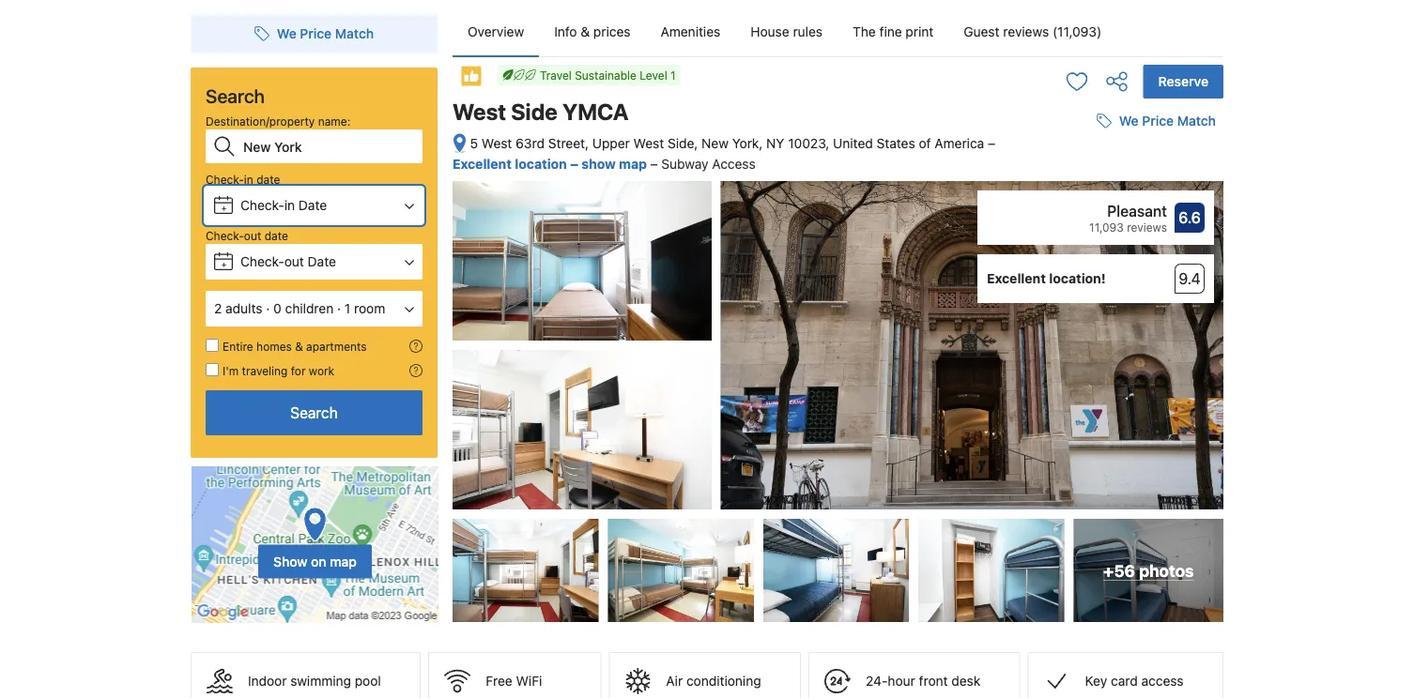 Task type: describe. For each thing, give the bounding box(es) containing it.
1 inside button
[[344, 301, 350, 316]]

the fine print link
[[838, 8, 949, 56]]

america
[[935, 136, 984, 151]]

photos
[[1139, 561, 1194, 580]]

map inside '5 west 63rd street, upper west side, new york, ny 10023, united states of america – excellent location – show map – subway access'
[[619, 156, 647, 172]]

out for date
[[284, 254, 304, 269]]

side,
[[668, 136, 698, 151]]

house rules link
[[735, 8, 838, 56]]

1 horizontal spatial –
[[650, 156, 658, 172]]

map inside search section
[[330, 554, 357, 570]]

info
[[554, 24, 577, 39]]

free
[[486, 674, 512, 689]]

guest reviews (11,093) link
[[949, 8, 1117, 56]]

+ for check-in date
[[221, 203, 227, 213]]

reserve button
[[1143, 65, 1223, 99]]

card
[[1111, 674, 1138, 689]]

key card access button
[[1028, 653, 1223, 699]]

united
[[833, 136, 873, 151]]

travel sustainable level 1
[[540, 69, 676, 82]]

price inside search section
[[300, 26, 332, 41]]

hour
[[888, 674, 915, 689]]

search button
[[206, 391, 423, 436]]

check- for check-out date
[[240, 254, 284, 269]]

check-out date
[[206, 229, 288, 242]]

info & prices
[[554, 24, 631, 39]]

valign  initial image
[[460, 65, 483, 87]]

excellent location – show map button
[[453, 156, 650, 172]]

free wifi button
[[428, 653, 601, 699]]

1 horizontal spatial &
[[581, 24, 590, 39]]

5 west 63rd street, upper west side, new york, ny 10023, united states of america – excellent location – show map – subway access
[[453, 136, 995, 172]]

i'm traveling for work
[[223, 364, 334, 377]]

york,
[[732, 136, 763, 151]]

west side ymca
[[453, 99, 629, 125]]

the
[[853, 24, 876, 39]]

states
[[877, 136, 915, 151]]

2 adults · 0 children · 1 room button
[[206, 291, 423, 327]]

pleasant 11,093 reviews
[[1089, 202, 1167, 234]]

location!
[[1049, 271, 1106, 287]]

west left side,
[[633, 136, 664, 151]]

apartments
[[306, 340, 367, 353]]

date for check-in date
[[298, 198, 327, 213]]

print
[[906, 24, 934, 39]]

date for check-out date
[[308, 254, 336, 269]]

1 horizontal spatial we price match
[[1119, 113, 1216, 129]]

the fine print
[[853, 24, 934, 39]]

11,093
[[1089, 221, 1124, 234]]

for
[[291, 364, 306, 377]]

24-hour front desk
[[866, 674, 981, 689]]

scored 6.6 element
[[1175, 203, 1205, 233]]

indoor
[[248, 674, 287, 689]]

access
[[1141, 674, 1184, 689]]

excellent location!
[[987, 271, 1106, 287]]

prices
[[593, 24, 631, 39]]

air conditioning button
[[609, 653, 801, 699]]

house
[[751, 24, 789, 39]]

we inside search section
[[277, 26, 296, 41]]

sustainable
[[575, 69, 637, 82]]

Where are you going? field
[[236, 130, 423, 163]]

1 vertical spatial we price match button
[[1089, 104, 1223, 138]]

work
[[309, 364, 334, 377]]

we price match inside search section
[[277, 26, 374, 41]]

6.6
[[1179, 209, 1201, 227]]

level
[[640, 69, 667, 82]]

show on map
[[273, 554, 357, 570]]

amenities link
[[646, 8, 735, 56]]

0
[[273, 301, 281, 316]]

date for check-in date
[[257, 173, 280, 186]]

subway
[[661, 156, 709, 172]]

street,
[[548, 136, 589, 151]]

pleasant
[[1107, 202, 1167, 220]]

(11,093)
[[1053, 24, 1102, 39]]

in for date
[[244, 173, 253, 186]]

destination/property name:
[[206, 115, 350, 128]]

9.4
[[1179, 270, 1201, 288]]

name:
[[318, 115, 350, 128]]

1 horizontal spatial price
[[1142, 113, 1174, 129]]

fine
[[879, 24, 902, 39]]

free wifi
[[486, 674, 542, 689]]

rated pleasant element
[[987, 200, 1167, 223]]

info & prices link
[[539, 8, 646, 56]]

rules
[[793, 24, 823, 39]]

new
[[702, 136, 729, 151]]

24-
[[866, 674, 888, 689]]

entire homes & apartments
[[223, 340, 367, 353]]

reviews inside pleasant 11,093 reviews
[[1127, 221, 1167, 234]]

adults
[[225, 301, 262, 316]]

traveling
[[242, 364, 288, 377]]

+56 photos
[[1103, 561, 1194, 580]]

match inside search section
[[335, 26, 374, 41]]



Task type: locate. For each thing, give the bounding box(es) containing it.
– down "street,"
[[570, 156, 578, 172]]

we price match
[[277, 26, 374, 41], [1119, 113, 1216, 129]]

destination/property
[[206, 115, 315, 128]]

show on map button
[[191, 466, 439, 625], [258, 545, 372, 579]]

0 vertical spatial reviews
[[1003, 24, 1049, 39]]

wifi
[[516, 674, 542, 689]]

homes
[[256, 340, 292, 353]]

excellent down '5' at the top left of the page
[[453, 156, 512, 172]]

0 vertical spatial match
[[335, 26, 374, 41]]

we price match button inside search section
[[247, 17, 381, 51]]

out up the 2 adults · 0 children · 1 room
[[284, 254, 304, 269]]

1 horizontal spatial in
[[284, 198, 295, 213]]

2 adults · 0 children · 1 room
[[214, 301, 385, 316]]

overview
[[468, 24, 524, 39]]

1 vertical spatial match
[[1177, 113, 1216, 129]]

excellent left location!
[[987, 271, 1046, 287]]

2 horizontal spatial –
[[988, 136, 995, 151]]

10023,
[[788, 136, 829, 151]]

of
[[919, 136, 931, 151]]

house rules
[[751, 24, 823, 39]]

we price match button
[[247, 17, 381, 51], [1089, 104, 1223, 138]]

· left 0
[[266, 301, 270, 316]]

1 vertical spatial 1
[[344, 301, 350, 316]]

reviews right guest
[[1003, 24, 1049, 39]]

1 vertical spatial date
[[308, 254, 336, 269]]

in up check-out date
[[284, 198, 295, 213]]

0 horizontal spatial we price match
[[277, 26, 374, 41]]

0 horizontal spatial price
[[300, 26, 332, 41]]

entire
[[223, 340, 253, 353]]

0 horizontal spatial we price match button
[[247, 17, 381, 51]]

0 horizontal spatial search
[[206, 85, 265, 107]]

0 horizontal spatial excellent
[[453, 156, 512, 172]]

1 horizontal spatial map
[[619, 156, 647, 172]]

check-in date
[[206, 173, 280, 186]]

overview link
[[453, 8, 539, 56]]

1 vertical spatial we
[[1119, 113, 1139, 129]]

0 horizontal spatial &
[[295, 340, 303, 353]]

in for date
[[284, 198, 295, 213]]

0 horizontal spatial –
[[570, 156, 578, 172]]

1 horizontal spatial excellent
[[987, 271, 1046, 287]]

we'll show you stays where you can have the entire place to yourself image
[[409, 340, 423, 353], [409, 340, 423, 353]]

side
[[511, 99, 558, 125]]

if you select this option, we'll show you popular business travel features like breakfast, wifi and free parking. image
[[409, 364, 423, 377], [409, 364, 423, 377]]

0 horizontal spatial match
[[335, 26, 374, 41]]

access
[[712, 156, 756, 172]]

& right info
[[581, 24, 590, 39]]

1 vertical spatial excellent
[[987, 271, 1046, 287]]

0 horizontal spatial out
[[244, 229, 261, 242]]

2 · from the left
[[337, 301, 341, 316]]

0 horizontal spatial in
[[244, 173, 253, 186]]

1 vertical spatial reviews
[[1127, 221, 1167, 234]]

air
[[666, 674, 683, 689]]

0 vertical spatial out
[[244, 229, 261, 242]]

swimming
[[290, 674, 351, 689]]

0 vertical spatial 1
[[671, 69, 676, 82]]

i'm
[[223, 364, 239, 377]]

+56
[[1103, 561, 1135, 580]]

0 horizontal spatial we
[[277, 26, 296, 41]]

guest reviews (11,093)
[[964, 24, 1102, 39]]

front
[[919, 674, 948, 689]]

0 vertical spatial in
[[244, 173, 253, 186]]

date up 2 adults · 0 children · 1 room button
[[308, 254, 336, 269]]

& inside search section
[[295, 340, 303, 353]]

1 horizontal spatial we price match button
[[1089, 104, 1223, 138]]

0 horizontal spatial ·
[[266, 301, 270, 316]]

1 + from the top
[[221, 203, 227, 213]]

1 horizontal spatial ·
[[337, 301, 341, 316]]

search inside search button
[[290, 404, 338, 422]]

0 vertical spatial we
[[277, 26, 296, 41]]

we
[[277, 26, 296, 41], [1119, 113, 1139, 129]]

ny
[[766, 136, 784, 151]]

· right children
[[337, 301, 341, 316]]

check- for check-in date
[[240, 198, 284, 213]]

0 vertical spatial date
[[298, 198, 327, 213]]

price down reserve button
[[1142, 113, 1174, 129]]

+ down check-in date
[[221, 203, 227, 213]]

1 vertical spatial search
[[290, 404, 338, 422]]

amenities
[[661, 24, 720, 39]]

1 vertical spatial out
[[284, 254, 304, 269]]

check- for check-out date
[[206, 229, 244, 242]]

children
[[285, 301, 334, 316]]

guest
[[964, 24, 1000, 39]]

1 vertical spatial date
[[265, 229, 288, 242]]

5
[[470, 136, 478, 151]]

we price match up name:
[[277, 26, 374, 41]]

west right '5' at the top left of the page
[[481, 136, 512, 151]]

0 horizontal spatial 1
[[344, 301, 350, 316]]

1 left room
[[344, 301, 350, 316]]

we up pleasant
[[1119, 113, 1139, 129]]

date up check-out date
[[265, 229, 288, 242]]

1 horizontal spatial out
[[284, 254, 304, 269]]

search up destination/property
[[206, 85, 265, 107]]

reviews down pleasant
[[1127, 221, 1167, 234]]

0 horizontal spatial map
[[330, 554, 357, 570]]

1 horizontal spatial reviews
[[1127, 221, 1167, 234]]

search
[[206, 85, 265, 107], [290, 404, 338, 422]]

check-
[[206, 173, 244, 186], [240, 198, 284, 213], [206, 229, 244, 242], [240, 254, 284, 269]]

map right on
[[330, 554, 357, 570]]

map down upper in the top left of the page
[[619, 156, 647, 172]]

key
[[1085, 674, 1107, 689]]

1 vertical spatial map
[[330, 554, 357, 570]]

0 vertical spatial search
[[206, 85, 265, 107]]

& up for
[[295, 340, 303, 353]]

+56 photos link
[[1074, 519, 1223, 623]]

+ for check-out date
[[221, 259, 227, 269]]

match down reserve button
[[1177, 113, 1216, 129]]

1 horizontal spatial 1
[[671, 69, 676, 82]]

+ down check-out date
[[221, 259, 227, 269]]

– left the subway at the top of the page
[[650, 156, 658, 172]]

we price match button up name:
[[247, 17, 381, 51]]

indoor swimming pool button
[[191, 653, 421, 699]]

pool
[[355, 674, 381, 689]]

travel
[[540, 69, 572, 82]]

show
[[581, 156, 616, 172]]

1 · from the left
[[266, 301, 270, 316]]

key card access
[[1085, 674, 1184, 689]]

1 horizontal spatial we
[[1119, 113, 1139, 129]]

0 vertical spatial we price match
[[277, 26, 374, 41]]

show
[[273, 554, 307, 570]]

excellent inside '5 west 63rd street, upper west side, new york, ny 10023, united states of america – excellent location – show map – subway access'
[[453, 156, 512, 172]]

1 vertical spatial in
[[284, 198, 295, 213]]

0 vertical spatial excellent
[[453, 156, 512, 172]]

1 horizontal spatial search
[[290, 404, 338, 422]]

date
[[298, 198, 327, 213], [308, 254, 336, 269]]

search section
[[183, 0, 445, 625]]

date
[[257, 173, 280, 186], [265, 229, 288, 242]]

2
[[214, 301, 222, 316]]

1 vertical spatial price
[[1142, 113, 1174, 129]]

indoor swimming pool
[[248, 674, 381, 689]]

in up "check-in date"
[[244, 173, 253, 186]]

desk
[[952, 674, 981, 689]]

0 vertical spatial price
[[300, 26, 332, 41]]

1 vertical spatial we price match
[[1119, 113, 1216, 129]]

check-out date
[[240, 254, 336, 269]]

reserve
[[1158, 74, 1208, 89]]

0 horizontal spatial reviews
[[1003, 24, 1049, 39]]

0 vertical spatial we price match button
[[247, 17, 381, 51]]

air conditioning
[[666, 674, 761, 689]]

0 vertical spatial &
[[581, 24, 590, 39]]

we price match button down reserve button
[[1089, 104, 1223, 138]]

0 vertical spatial map
[[619, 156, 647, 172]]

click to open map view image
[[453, 133, 467, 155]]

–
[[988, 136, 995, 151], [570, 156, 578, 172], [650, 156, 658, 172]]

1 vertical spatial +
[[221, 259, 227, 269]]

we price match down reserve button
[[1119, 113, 1216, 129]]

map
[[619, 156, 647, 172], [330, 554, 357, 570]]

location
[[515, 156, 567, 172]]

0 vertical spatial +
[[221, 203, 227, 213]]

on
[[311, 554, 326, 570]]

price up name:
[[300, 26, 332, 41]]

24-hour front desk button
[[808, 653, 1020, 699]]

search down work
[[290, 404, 338, 422]]

date for check-out date
[[265, 229, 288, 242]]

west up '5' at the top left of the page
[[453, 99, 506, 125]]

date up "check-in date"
[[257, 173, 280, 186]]

63rd
[[516, 136, 545, 151]]

out
[[244, 229, 261, 242], [284, 254, 304, 269]]

date down where are you going? field on the top of the page
[[298, 198, 327, 213]]

check-in date
[[240, 198, 327, 213]]

match up name:
[[335, 26, 374, 41]]

1 vertical spatial &
[[295, 340, 303, 353]]

we up destination/property name:
[[277, 26, 296, 41]]

1 horizontal spatial match
[[1177, 113, 1216, 129]]

&
[[581, 24, 590, 39], [295, 340, 303, 353]]

excellent
[[453, 156, 512, 172], [987, 271, 1046, 287]]

1 right level
[[671, 69, 676, 82]]

out for date
[[244, 229, 261, 242]]

2 + from the top
[[221, 259, 227, 269]]

– right america
[[988, 136, 995, 151]]

check- for check-in date
[[206, 173, 244, 186]]

scored 9.4 element
[[1175, 264, 1205, 294]]

0 vertical spatial date
[[257, 173, 280, 186]]

1
[[671, 69, 676, 82], [344, 301, 350, 316]]

conditioning
[[686, 674, 761, 689]]

ymca
[[562, 99, 629, 125]]

out down "check-in date"
[[244, 229, 261, 242]]



Task type: vqa. For each thing, say whether or not it's contained in the screenshot.
right PROVIDERS
no



